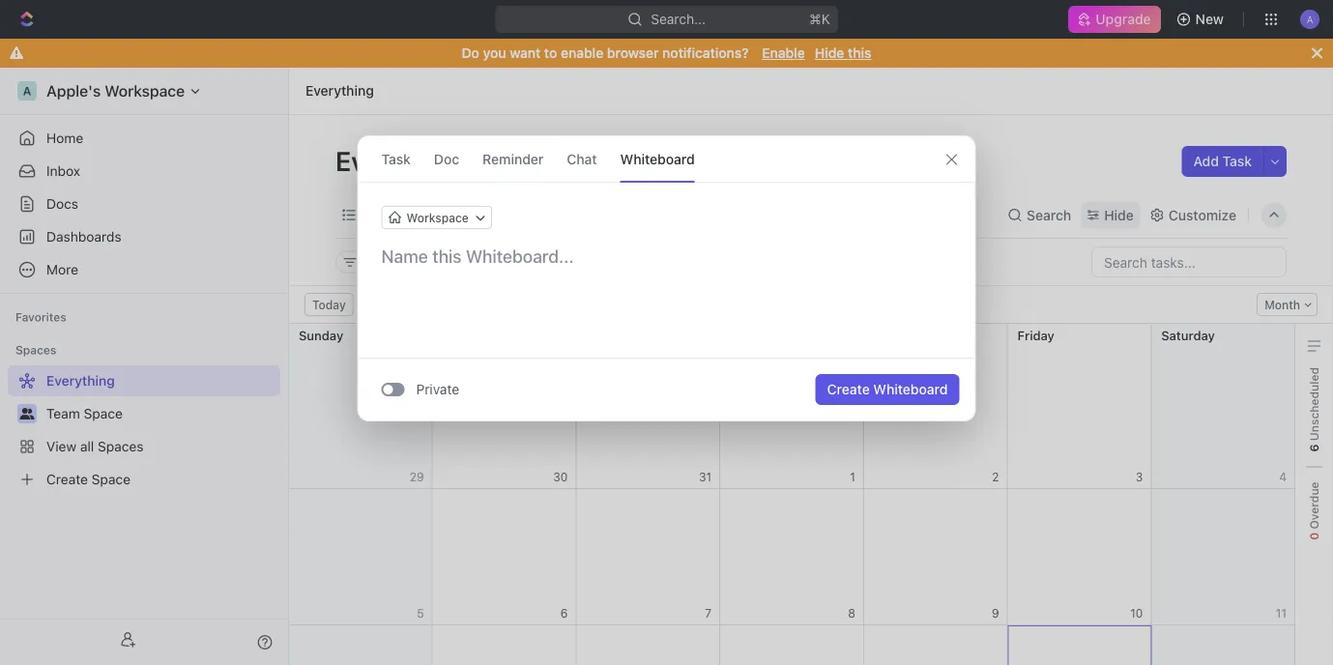 Task type: vqa. For each thing, say whether or not it's contained in the screenshot.
you
yes



Task type: locate. For each thing, give the bounding box(es) containing it.
6
[[1308, 444, 1322, 452]]

1 row from the top
[[289, 324, 1296, 489]]

search...
[[651, 11, 706, 27]]

1 vertical spatial whiteboard
[[874, 382, 948, 398]]

tree
[[8, 366, 281, 495]]

hide right search
[[1105, 207, 1134, 223]]

browser
[[607, 45, 659, 61]]

show
[[431, 255, 462, 269]]

doc button
[[434, 136, 460, 182]]

sidebar navigation
[[0, 68, 289, 666]]

grid containing sunday
[[288, 324, 1296, 666]]

calendar link
[[490, 202, 551, 229]]

grid
[[288, 324, 1296, 666]]

add task button
[[1183, 146, 1264, 177]]

workspace
[[407, 211, 469, 224]]

dashboards
[[46, 229, 122, 245]]

0
[[1308, 533, 1322, 541]]

reminder button
[[483, 136, 544, 182]]

2 horizontal spatial hide
[[1105, 207, 1134, 223]]

task inside dialog
[[382, 151, 411, 167]]

1 horizontal spatial whiteboard
[[874, 382, 948, 398]]

list
[[361, 207, 384, 223]]

customize button
[[1144, 202, 1243, 229]]

enable
[[762, 45, 806, 61]]

row
[[289, 324, 1296, 489], [289, 489, 1296, 626], [289, 626, 1296, 666]]

0 horizontal spatial task
[[382, 151, 411, 167]]

private
[[416, 382, 460, 398]]

hide
[[815, 45, 845, 61], [1105, 207, 1134, 223], [535, 255, 561, 269]]

show closed
[[431, 255, 502, 269]]

1 vertical spatial hide
[[1105, 207, 1134, 223]]

0 vertical spatial whiteboard
[[621, 151, 695, 167]]

task right the add
[[1223, 153, 1253, 169]]

you
[[483, 45, 506, 61]]

Name this Whiteboard... field
[[358, 245, 976, 268]]

dialog
[[357, 135, 977, 422]]

whiteboard right chat
[[621, 151, 695, 167]]

task left doc
[[382, 151, 411, 167]]

do
[[462, 45, 480, 61]]

dialog containing task
[[357, 135, 977, 422]]

sunday
[[299, 328, 344, 342]]

new
[[1196, 11, 1225, 27]]

list link
[[357, 202, 384, 229]]

1 vertical spatial everything
[[336, 145, 474, 177]]

doc
[[434, 151, 460, 167]]

hide down calendar
[[535, 255, 561, 269]]

hide left this
[[815, 45, 845, 61]]

do you want to enable browser notifications? enable hide this
[[462, 45, 872, 61]]

calendar
[[494, 207, 551, 223]]

0 vertical spatial hide
[[815, 45, 845, 61]]

create whiteboard button
[[816, 374, 960, 405]]

board
[[420, 207, 458, 223]]

3 row from the top
[[289, 626, 1296, 666]]

whiteboard right create
[[874, 382, 948, 398]]

home link
[[8, 123, 281, 154]]

tree inside sidebar navigation
[[8, 366, 281, 495]]

search
[[1027, 207, 1072, 223]]

saturday
[[1162, 328, 1216, 342]]

task
[[382, 151, 411, 167], [1223, 153, 1253, 169]]

unscheduled
[[1308, 368, 1322, 444]]

closed
[[465, 255, 502, 269]]

favorites button
[[8, 306, 74, 329]]

everything
[[306, 83, 374, 99], [336, 145, 474, 177]]

0 vertical spatial everything
[[306, 83, 374, 99]]

Search tasks... text field
[[1093, 248, 1287, 277]]

whiteboard
[[621, 151, 695, 167], [874, 382, 948, 398]]

hide inside button
[[535, 255, 561, 269]]

0 horizontal spatial hide
[[535, 255, 561, 269]]

search button
[[1002, 202, 1078, 229]]

2 vertical spatial hide
[[535, 255, 561, 269]]

1 horizontal spatial task
[[1223, 153, 1253, 169]]

whiteboard inside button
[[874, 382, 948, 398]]



Task type: describe. For each thing, give the bounding box(es) containing it.
enable
[[561, 45, 604, 61]]

hide button
[[1082, 202, 1140, 229]]

dashboards link
[[8, 222, 281, 252]]

create
[[828, 382, 870, 398]]

1 horizontal spatial hide
[[815, 45, 845, 61]]

this
[[848, 45, 872, 61]]

overdue
[[1308, 482, 1322, 533]]

upgrade link
[[1069, 6, 1161, 33]]

everything link
[[301, 79, 379, 103]]

0 horizontal spatial whiteboard
[[621, 151, 695, 167]]

workspace button
[[382, 206, 492, 229]]

reminder
[[483, 151, 544, 167]]

⌘k
[[810, 11, 831, 27]]

2 row from the top
[[289, 489, 1296, 626]]

add task
[[1194, 153, 1253, 169]]

today button
[[305, 293, 354, 316]]

docs link
[[8, 189, 281, 220]]

whiteboard button
[[621, 136, 695, 182]]

task button
[[382, 136, 411, 182]]

today
[[312, 298, 346, 311]]

want
[[510, 45, 541, 61]]

upgrade
[[1096, 11, 1152, 27]]

home
[[46, 130, 83, 146]]

chat button
[[567, 136, 597, 182]]

inbox link
[[8, 156, 281, 187]]

notifications?
[[663, 45, 749, 61]]

friday
[[1018, 328, 1055, 342]]

favorites
[[15, 311, 67, 324]]

hide inside dropdown button
[[1105, 207, 1134, 223]]

docs
[[46, 196, 78, 212]]

to
[[545, 45, 557, 61]]

create whiteboard
[[828, 382, 948, 398]]

new button
[[1169, 4, 1236, 35]]

add
[[1194, 153, 1220, 169]]

inbox
[[46, 163, 80, 179]]

task inside button
[[1223, 153, 1253, 169]]

chat
[[567, 151, 597, 167]]

customize
[[1169, 207, 1237, 223]]

hide button
[[527, 251, 569, 274]]

workspace button
[[382, 206, 492, 229]]

show closed button
[[407, 251, 511, 274]]

board link
[[416, 202, 458, 229]]

spaces
[[15, 343, 56, 357]]



